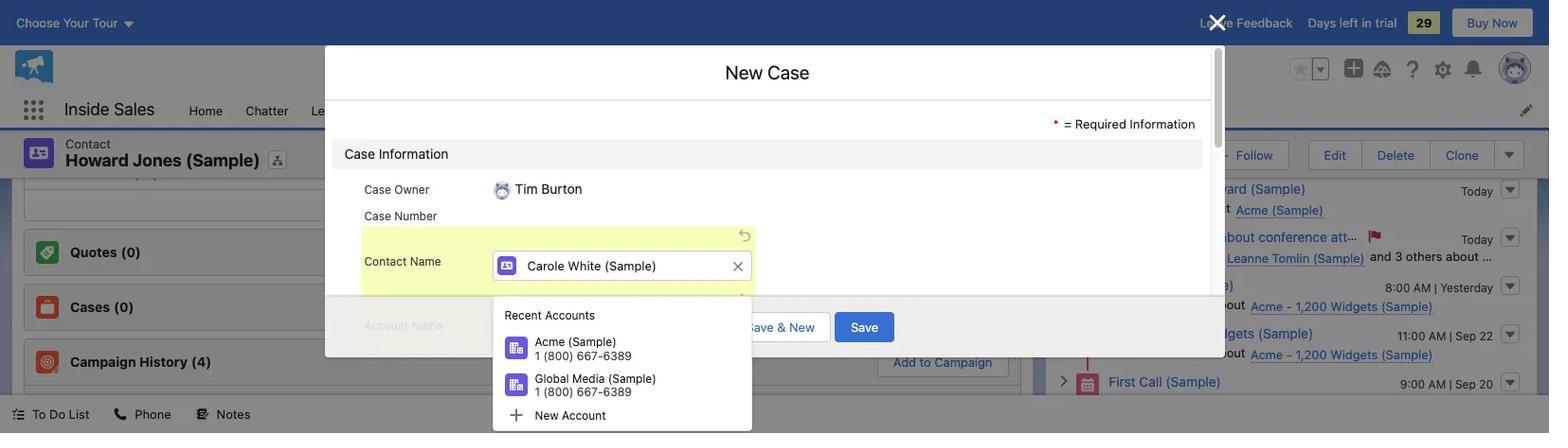 Task type: describe. For each thing, give the bounding box(es) containing it.
1 vertical spatial information
[[379, 146, 449, 162]]

you for 9:00 am | sep 20
[[1111, 394, 1132, 409]]

(sample) right timing
[[1339, 85, 1395, 101]]

date: up 300
[[72, 97, 102, 112]]

9:00
[[1400, 378, 1425, 392]]

event for platform
[[1177, 345, 1209, 361]]

(sample) inside the global media (sample) 1 (800) 667-6389
[[608, 372, 656, 387]]

follow up with howard (sample)
[[1109, 181, 1306, 197]]

new for new
[[968, 300, 993, 315]]

acme - 170 widgets (sample)
[[38, 50, 209, 65]]

you have an upcoming task about acme - 1,200 widgets (sample)
[[1111, 105, 1491, 122]]

(sample) up acme (sample) link at the right
[[1250, 181, 1306, 197]]

widgets inside acme - 140 widgets (sample) link
[[439, 50, 487, 65]]

event image
[[1077, 374, 1099, 397]]

6389 inside the global media (sample) 1 (800) 667-6389
[[603, 386, 632, 400]]

am for (sample)
[[1428, 378, 1446, 392]]

(sample) down the 9:00
[[1381, 396, 1433, 411]]

task for about
[[1170, 200, 1194, 216]]

- inside acme - 300 widgets (sample) link
[[74, 118, 79, 133]]

$20,000.00
[[787, 82, 854, 97]]

=
[[1064, 117, 1072, 132]]

trial
[[1375, 15, 1397, 30]]

1 vertical spatial howard
[[65, 151, 129, 171]]

about inside you had a task about acme (sample)
[[1198, 200, 1231, 216]]

days
[[1308, 15, 1336, 30]]

- inside the you have an upcoming task about acme - 1,200 widgets (sample)
[[1345, 107, 1350, 122]]

1,200 for first call (sample)
[[1296, 396, 1327, 411]]

you had a task with leanne tomlin (sample) and 3 others about
[[1111, 249, 1482, 266]]

timing
[[1298, 85, 1336, 101]]

1 horizontal spatial view
[[1479, 16, 1507, 31]]

contact for contact name
[[364, 255, 407, 270]]

(sample) up others
[[1403, 229, 1459, 245]]

leanne tomlin (sample) link
[[1227, 251, 1365, 267]]

had for demo
[[1135, 345, 1157, 361]]

cases image
[[36, 296, 59, 319]]

leads link
[[300, 93, 357, 128]]

12/5/2023
[[455, 97, 513, 112]]

with right up
[[1171, 181, 1196, 197]]

(sample) down 11:00
[[1381, 347, 1433, 362]]

acme - 1,200 widgets (sample) link for discussion (sample)
[[1251, 299, 1433, 315]]

8:00
[[1385, 281, 1410, 295]]

closed won
[[787, 135, 856, 150]]

2 horizontal spatial all
[[1510, 16, 1524, 31]]

type
[[506, 393, 536, 408]]

this month button
[[1059, 139, 1524, 169]]

save for save
[[851, 320, 878, 335]]

22
[[1479, 329, 1493, 343]]

view all
[[500, 198, 545, 213]]

stage: for acme - 170 widgets (sample)
[[36, 67, 73, 82]]

days left in trial
[[1308, 15, 1397, 30]]

$20,000.00 close date:
[[700, 82, 854, 112]]

buy now button
[[1451, 8, 1534, 38]]

discussion (sample)
[[1109, 277, 1234, 293]]

closed for won
[[787, 135, 827, 150]]

sync with leanne about conference attendance (sample)
[[1109, 229, 1459, 245]]

demo platform widgets (sample) link
[[1109, 326, 1313, 342]]

(4)
[[191, 354, 211, 370]]

up
[[1152, 181, 1167, 197]]

option containing global media (sample)
[[493, 367, 751, 404]]

sep for first call (sample)
[[1455, 378, 1476, 392]]

acme inside the you have an upcoming task about acme - 1,200 widgets (sample)
[[1309, 107, 1341, 122]]

task image
[[1077, 85, 1099, 108]]

20
[[1479, 378, 1493, 392]]

edit button
[[1308, 140, 1362, 170]]

accounts
[[545, 309, 595, 323]]

- inside the acme - 170 widgets (sample) link
[[74, 50, 79, 65]]

follow for follow up with howard (sample)
[[1109, 181, 1148, 197]]

Search Accounts... text field
[[492, 316, 752, 346]]

about inside the you have an upcoming task about acme - 1,200 widgets (sample)
[[1271, 105, 1304, 120]]

(0) for quotes (0)
[[121, 244, 141, 260]]

closed for lost
[[123, 135, 163, 150]]

(sample) down lost
[[186, 151, 260, 171]]

you for 8:00 am | yesterday
[[1111, 297, 1132, 312]]

(sample) inside the you have an upcoming task about acme - 1,200 widgets (sample)
[[1439, 107, 1491, 122]]

- inside acme - 140 widgets (sample) link
[[406, 50, 411, 65]]

case number
[[364, 210, 437, 224]]

acme inside you had a task about acme (sample)
[[1236, 202, 1268, 217]]

sep for demo platform widgets (sample)
[[1456, 329, 1476, 343]]

burton
[[1108, 103, 1147, 118]]

you inside the you have an upcoming task about acme - 1,200 widgets (sample)
[[1111, 105, 1132, 120]]

(sample) down the tomlin
[[1258, 326, 1313, 342]]

leave feedback link
[[1200, 15, 1293, 30]]

follow button
[[1201, 140, 1289, 170]]

10/27/2023
[[123, 165, 188, 180]]

owner
[[394, 183, 429, 197]]

home link
[[178, 93, 234, 128]]

number
[[394, 210, 437, 224]]

new account
[[535, 409, 606, 423]]

and
[[1370, 249, 1391, 264]]

new for new case
[[725, 62, 763, 83]]

global
[[535, 372, 569, 387]]

| for widgets
[[1449, 329, 1452, 343]]

start
[[269, 393, 300, 408]]

widgets inside acme - 300 widgets (sample) link
[[109, 118, 157, 133]]

up
[[1178, 85, 1196, 101]]

had for discussion
[[1135, 297, 1157, 312]]

first
[[1109, 374, 1136, 390]]

opportunities link
[[70, 6, 197, 23]]

* = required information
[[1053, 117, 1195, 132]]

refresh
[[1346, 16, 1390, 31]]

0 horizontal spatial view all link
[[25, 189, 1021, 220]]

an for platform
[[1160, 345, 1174, 361]]

discussion (sample) link
[[1109, 277, 1234, 293]]

date: left 10/21/2023
[[736, 165, 766, 180]]

you inside you had a task with leanne tomlin (sample) and 3 others about
[[1111, 249, 1132, 264]]

amount: inside negotiation amount: close date:
[[368, 150, 416, 165]]

task inside the you have an upcoming task about acme - 1,200 widgets (sample)
[[1243, 105, 1267, 120]]

6389 inside acme (sample) 1 (800) 667-6389
[[603, 349, 632, 364]]

sales
[[114, 100, 155, 120]]

1,200 for discussion (sample)
[[1296, 299, 1327, 314]]

acme inside acme (sample) 1 (800) 667-6389
[[535, 336, 565, 350]]

* tim burton
[[1074, 103, 1147, 118]]

date: inside $6,000.00 close date:
[[72, 165, 102, 180]]

campaign name element
[[25, 386, 261, 416]]

& for upcoming
[[1153, 51, 1163, 66]]

(sample) up the 12/5/2023
[[490, 50, 542, 65]]

about up demo platform widgets (sample)
[[1213, 297, 1245, 312]]

acme (sample) 1 (800) 667-6389
[[535, 336, 632, 364]]

refresh • expand all • view all
[[1346, 16, 1524, 31]]

buy
[[1467, 15, 1489, 30]]

12/18/2023
[[123, 97, 187, 112]]

$6,000.00 close date:
[[36, 150, 182, 180]]

(sample) up lost
[[160, 118, 212, 133]]

widgets inside the you have an upcoming task about acme - 1,200 widgets (sample)
[[1389, 107, 1436, 122]]

follow up with howard (sample) link
[[1109, 181, 1306, 197]]

notes
[[217, 407, 251, 423]]

an for (sample)
[[1160, 297, 1174, 312]]

delete button
[[1361, 140, 1431, 170]]

new case
[[725, 62, 810, 83]]

sync with leanne about conference attendance (sample) link
[[1109, 228, 1459, 245]]

acme - 1,200 widgets (sample) link up delete in the right top of the page
[[1309, 107, 1491, 123]]

9:00 am | sep 20
[[1400, 378, 1493, 392]]

start date
[[269, 393, 331, 408]]

8:00 am | yesterday
[[1385, 281, 1493, 295]]

date: down 140
[[404, 97, 434, 112]]

jones
[[133, 151, 182, 171]]

yesterday
[[1440, 281, 1493, 295]]

amount: inside "qualification amount:"
[[700, 82, 748, 97]]

(sample) inside you had a task about acme (sample)
[[1272, 202, 1324, 217]]

on
[[1279, 85, 1294, 101]]

this
[[1448, 146, 1474, 162]]

(800) inside acme (sample) 1 (800) 667-6389
[[543, 349, 574, 364]]

option containing acme (sample)
[[493, 331, 751, 367]]

(sample) down the 8:00
[[1381, 299, 1433, 314]]

with right "sync"
[[1143, 229, 1168, 245]]

conference
[[1259, 229, 1327, 245]]

stage: up case owner
[[368, 135, 405, 150]]

about down you had a task about acme (sample)
[[1220, 229, 1255, 245]]

with inside you had a task with leanne tomlin (sample) and 3 others about
[[1198, 249, 1222, 264]]

1 • from the left
[[1394, 16, 1400, 31]]

amount: inside closed lost amount:
[[36, 150, 84, 165]]

acme - 140 widgets (sample) link
[[370, 50, 542, 66]]

contact name
[[364, 255, 441, 270]]

Contact Name text field
[[492, 252, 752, 282]]

close inside $6,000.00 close date:
[[36, 165, 68, 180]]

had for first
[[1135, 394, 1157, 409]]

save & new
[[746, 320, 815, 335]]

recent
[[505, 309, 542, 323]]

a for with
[[1160, 249, 1167, 264]]

name for contact name
[[410, 255, 441, 270]]

3
[[1395, 249, 1402, 264]]

0 vertical spatial leanne
[[1172, 229, 1216, 245]]

inside sales
[[64, 100, 155, 120]]

left
[[1340, 15, 1358, 30]]

qualification
[[787, 67, 859, 82]]



Task type: vqa. For each thing, say whether or not it's contained in the screenshot.
Follow to the top
yes



Task type: locate. For each thing, give the bounding box(es) containing it.
list box
[[492, 297, 752, 432]]

10/21/2023
[[787, 165, 851, 180]]

howard up you had a task about acme (sample)
[[1200, 181, 1247, 197]]

1 vertical spatial today
[[1461, 233, 1493, 247]]

0 vertical spatial |
[[1434, 281, 1437, 295]]

2 1 from the top
[[535, 386, 540, 400]]

follow left up
[[1109, 181, 1148, 197]]

am right the 8:00
[[1413, 281, 1431, 295]]

0 vertical spatial information
[[1130, 117, 1195, 132]]

date
[[303, 393, 331, 408]]

1 667- from the top
[[577, 349, 603, 364]]

close date: up case information
[[368, 97, 434, 112]]

inverse image
[[1206, 11, 1228, 34]]

am for widgets
[[1429, 329, 1446, 343]]

howard for follow up with howard on timing (sample)
[[1228, 85, 1275, 101]]

1 up new account
[[535, 386, 540, 400]]

1 a from the top
[[1160, 200, 1167, 216]]

(0) for cases (0)
[[114, 299, 134, 315]]

1 vertical spatial a
[[1160, 249, 1167, 264]]

1 vertical spatial contact
[[364, 255, 407, 270]]

1 option from the top
[[493, 331, 751, 367]]

sep left 22
[[1456, 329, 1476, 343]]

2 vertical spatial howard
[[1200, 181, 1247, 197]]

campaign inside button
[[934, 355, 992, 370]]

0 horizontal spatial all
[[531, 198, 545, 213]]

about down on
[[1271, 105, 1304, 120]]

you had a task about acme (sample)
[[1111, 200, 1324, 217]]

1 vertical spatial |
[[1449, 329, 1452, 343]]

add to campaign
[[893, 355, 992, 370]]

| left yesterday
[[1434, 281, 1437, 295]]

6389 down "search accounts..." text field
[[603, 349, 632, 364]]

(sample) down accounts
[[568, 336, 617, 350]]

(sample) inside you had a task with leanne tomlin (sample) and 3 others about
[[1313, 251, 1365, 266]]

2 vertical spatial |
[[1449, 378, 1452, 392]]

opportunities image
[[36, 3, 59, 26]]

discussion
[[1109, 277, 1175, 293]]

a down up
[[1160, 200, 1167, 216]]

2 today from the top
[[1461, 233, 1493, 247]]

1 had from the top
[[1135, 200, 1157, 216]]

0 horizontal spatial text default image
[[11, 409, 25, 422]]

0 vertical spatial 1
[[535, 349, 540, 364]]

text default image for new
[[508, 408, 523, 423]]

200
[[747, 50, 770, 65]]

about inside you had a task with leanne tomlin (sample) and 3 others about
[[1446, 249, 1479, 264]]

6 you from the top
[[1111, 394, 1132, 409]]

home
[[189, 103, 223, 118]]

close date: left 10/21/2023
[[700, 165, 766, 180]]

group
[[1289, 58, 1329, 81]]

chatter link
[[234, 93, 300, 128]]

2 vertical spatial event
[[1177, 394, 1209, 409]]

3 you from the top
[[1111, 249, 1132, 264]]

1 event from the top
[[1177, 297, 1209, 312]]

date: inside $20,000.00 close date:
[[736, 97, 766, 112]]

text default image left to
[[11, 409, 25, 422]]

667- inside the global media (sample) 1 (800) 667-6389
[[577, 386, 603, 400]]

1 you from the top
[[1111, 105, 1132, 120]]

today down this month at the right top
[[1461, 184, 1493, 198]]

1 vertical spatial (0)
[[114, 299, 134, 315]]

1 vertical spatial &
[[777, 320, 786, 335]]

0 vertical spatial view all link
[[1478, 8, 1525, 38]]

667- up media
[[577, 349, 603, 364]]

task inside you had a task about acme (sample)
[[1170, 200, 1194, 216]]

stage: for acme - 300 widgets (sample)
[[36, 135, 73, 150]]

1 vertical spatial leanne
[[1227, 251, 1269, 266]]

had inside you had a task with leanne tomlin (sample) and 3 others about
[[1135, 249, 1157, 264]]

2 you from the top
[[1111, 200, 1132, 216]]

* for * = required information
[[1053, 117, 1059, 132]]

widgets inside the acme - 170 widgets (sample) link
[[106, 50, 154, 65]]

sep
[[1456, 329, 1476, 343], [1455, 378, 1476, 392]]

list item containing *
[[1063, 93, 1202, 128]]

0 vertical spatial 6389
[[603, 349, 632, 364]]

acme - 1,200 widgets (sample) link down the 8:00
[[1251, 299, 1433, 315]]

an
[[1166, 105, 1180, 120], [1160, 297, 1174, 312], [1160, 345, 1174, 361], [1160, 394, 1174, 409]]

list containing home
[[178, 93, 1549, 128]]

0 vertical spatial 667-
[[577, 349, 603, 364]]

1 vertical spatial follow
[[1236, 148, 1273, 163]]

notes button
[[184, 396, 262, 434]]

1 vertical spatial (800)
[[543, 386, 574, 400]]

1 horizontal spatial information
[[1130, 117, 1195, 132]]

type element
[[498, 386, 735, 416]]

add to campaign button
[[878, 348, 1007, 377]]

delete
[[1377, 148, 1415, 163]]

stage: down inside
[[36, 135, 73, 150]]

widgets
[[106, 50, 154, 65], [439, 50, 487, 65], [773, 50, 820, 65], [1389, 107, 1436, 122], [109, 118, 157, 133], [1330, 299, 1378, 314], [1204, 326, 1254, 342], [1330, 347, 1378, 362], [1330, 396, 1378, 411]]

about down first call (sample) link
[[1213, 394, 1245, 409]]

a for about
[[1160, 200, 1167, 216]]

follow up with howard on timing (sample)
[[1135, 85, 1395, 101]]

0 vertical spatial task
[[1243, 105, 1267, 120]]

2 • from the left
[[1469, 16, 1475, 31]]

close inside negotiation amount: close date:
[[368, 165, 400, 180]]

text default image inside new account option
[[508, 408, 523, 423]]

status element
[[735, 386, 971, 416]]

2 667- from the top
[[577, 386, 603, 400]]

event
[[1177, 297, 1209, 312], [1177, 345, 1209, 361], [1177, 394, 1209, 409]]

6389
[[603, 349, 632, 364], [603, 386, 632, 400]]

1 horizontal spatial &
[[1153, 51, 1163, 66]]

1 horizontal spatial close date:
[[368, 97, 434, 112]]

an down 'platform'
[[1160, 345, 1174, 361]]

acme - 1,200 widgets (sample) link down 11:00
[[1251, 347, 1433, 363]]

amount: down 200
[[700, 82, 748, 97]]

closed lost amount:
[[36, 135, 191, 165]]

event down "discussion (sample)" link
[[1177, 297, 1209, 312]]

new inside "button"
[[789, 320, 815, 335]]

0 vertical spatial am
[[1413, 281, 1431, 295]]

acme - 1,200 widgets (sample) link for first call (sample)
[[1251, 396, 1433, 412]]

0 horizontal spatial •
[[1394, 16, 1400, 31]]

event down demo platform widgets (sample) link on the bottom of the page
[[1177, 345, 1209, 361]]

about down demo platform widgets (sample) link on the bottom of the page
[[1213, 345, 1245, 361]]

follow up with howard on timing (sample) link
[[1135, 84, 1395, 101]]

stage: down acme - 200 widgets (sample) link
[[700, 67, 737, 82]]

1 horizontal spatial •
[[1469, 16, 1475, 31]]

0 horizontal spatial save
[[746, 320, 774, 335]]

contact down 300
[[65, 136, 111, 152]]

upcoming & overdue button
[[1059, 43, 1524, 73]]

text default image inside to do list button
[[11, 409, 25, 422]]

667- up account
[[577, 386, 603, 400]]

high-priority task image
[[1368, 230, 1381, 244]]

1 you had an event about acme - 1,200 widgets (sample) from the top
[[1111, 297, 1433, 314]]

2 vertical spatial task
[[1170, 249, 1194, 264]]

0 horizontal spatial closed
[[123, 135, 163, 150]]

text default image left new account
[[508, 408, 523, 423]]

follow up have
[[1135, 85, 1175, 101]]

new button
[[952, 292, 1009, 323]]

first call (sample) link
[[1109, 374, 1221, 390]]

1 today from the top
[[1461, 184, 1493, 198]]

closed
[[123, 135, 163, 150], [787, 135, 827, 150]]

1,200 inside the you have an upcoming task about acme - 1,200 widgets (sample)
[[1354, 107, 1385, 122]]

you up "sync"
[[1111, 200, 1132, 216]]

2 horizontal spatial text default image
[[508, 408, 523, 423]]

3 had from the top
[[1135, 297, 1157, 312]]

- inside acme - 200 widgets (sample) link
[[738, 50, 743, 65]]

$6,000.00
[[123, 150, 182, 165]]

0 horizontal spatial name
[[101, 393, 136, 408]]

phone button
[[103, 396, 183, 434]]

campaign name
[[36, 393, 136, 408]]

an inside the you have an upcoming task about acme - 1,200 widgets (sample)
[[1166, 105, 1180, 120]]

close inside $20,000.00 close date:
[[700, 97, 732, 112]]

negotiation
[[455, 135, 522, 150]]

2 horizontal spatial close date:
[[700, 165, 766, 180]]

acme - 200 widgets (sample) link
[[702, 50, 876, 66]]

new inside button
[[968, 300, 993, 315]]

do
[[49, 407, 65, 423]]

follow inside the follow "button"
[[1236, 148, 1273, 163]]

name right list
[[101, 393, 136, 408]]

0 vertical spatial today
[[1461, 184, 1493, 198]]

had inside you had a task about acme (sample)
[[1135, 200, 1157, 216]]

1 vertical spatial 1
[[535, 386, 540, 400]]

leave
[[1200, 15, 1233, 30]]

this month
[[1448, 146, 1516, 162]]

to do list
[[32, 407, 89, 423]]

you down discussion
[[1111, 297, 1132, 312]]

upcoming
[[1088, 51, 1150, 66]]

closed up "jones"
[[123, 135, 163, 150]]

1 6389 from the top
[[603, 349, 632, 364]]

2 (800) from the top
[[543, 386, 574, 400]]

1 up global
[[535, 349, 540, 364]]

1 vertical spatial task
[[1170, 200, 1194, 216]]

information up owner
[[379, 146, 449, 162]]

text default image
[[508, 408, 523, 423], [11, 409, 25, 422], [114, 409, 127, 422]]

list
[[69, 407, 89, 423]]

sep left 20
[[1455, 378, 1476, 392]]

lost
[[166, 135, 191, 150]]

0 horizontal spatial information
[[379, 146, 449, 162]]

case for case owner
[[364, 183, 391, 197]]

1 vertical spatial sep
[[1455, 378, 1476, 392]]

am right the 9:00
[[1428, 378, 1446, 392]]

& for save
[[777, 320, 786, 335]]

2 event from the top
[[1177, 345, 1209, 361]]

today for you had a task about acme (sample)
[[1461, 184, 1493, 198]]

you had an event about acme - 1,200 widgets (sample) for (sample)
[[1111, 394, 1433, 411]]

0 vertical spatial you had an event about acme - 1,200 widgets (sample)
[[1111, 297, 1433, 314]]

5 had from the top
[[1135, 394, 1157, 409]]

edit
[[1324, 148, 1346, 163]]

acme - 170 widgets (sample) link
[[38, 50, 209, 66]]

contact image
[[24, 138, 54, 169]]

0 horizontal spatial &
[[777, 320, 786, 335]]

0 horizontal spatial *
[[1053, 117, 1059, 132]]

0 vertical spatial contact
[[65, 136, 111, 152]]

campaign for campaign history (4)
[[70, 354, 136, 370]]

0 horizontal spatial contact
[[65, 136, 111, 152]]

view
[[1479, 16, 1507, 31], [500, 198, 528, 213]]

& inside "button"
[[777, 320, 786, 335]]

1 horizontal spatial save
[[851, 320, 878, 335]]

* for * tim burton
[[1074, 103, 1080, 118]]

required
[[1075, 117, 1126, 132]]

case for case number
[[364, 210, 391, 224]]

event image
[[1077, 277, 1099, 300]]

follow inside follow up with howard on timing (sample) link
[[1135, 85, 1175, 101]]

platform
[[1148, 326, 1200, 342]]

task for with
[[1170, 249, 1194, 264]]

save up the status element
[[851, 320, 878, 335]]

1 (800) from the top
[[543, 349, 574, 364]]

0 vertical spatial follow
[[1135, 85, 1175, 101]]

a inside you had a task with leanne tomlin (sample) and 3 others about
[[1160, 249, 1167, 264]]

an right have
[[1166, 105, 1180, 120]]

save for save & new
[[746, 320, 774, 335]]

information down up
[[1130, 117, 1195, 132]]

1 vertical spatial view
[[500, 198, 528, 213]]

cases
[[70, 299, 110, 315]]

negotiation amount: close date:
[[368, 135, 522, 180]]

with down you had a task about acme (sample)
[[1198, 249, 1222, 264]]

event for call
[[1177, 394, 1209, 409]]

0 vertical spatial view
[[1479, 16, 1507, 31]]

1 vertical spatial name
[[101, 393, 136, 408]]

event for (sample)
[[1177, 297, 1209, 312]]

1 horizontal spatial *
[[1074, 103, 1080, 118]]

refresh button
[[1345, 8, 1391, 38]]

667- inside acme (sample) 1 (800) 667-6389
[[577, 349, 603, 364]]

event down first call (sample) link
[[1177, 394, 1209, 409]]

(sample) up this
[[1439, 107, 1491, 122]]

date: up owner
[[404, 165, 434, 180]]

campaign
[[70, 354, 136, 370], [934, 355, 992, 370], [36, 393, 98, 408]]

10/24/2023
[[455, 165, 521, 180]]

date: inside negotiation amount: close date:
[[404, 165, 434, 180]]

name down 'number' at the left of the page
[[410, 255, 441, 270]]

an down "discussion (sample)" link
[[1160, 297, 1174, 312]]

stage: for acme - 200 widgets (sample)
[[700, 67, 737, 82]]

0 vertical spatial a
[[1160, 200, 1167, 216]]

howard left on
[[1228, 85, 1275, 101]]

140
[[415, 50, 436, 65]]

4 you from the top
[[1111, 297, 1132, 312]]

all
[[1450, 16, 1465, 31], [1510, 16, 1524, 31], [531, 198, 545, 213]]

acme - 1,200 widgets (sample) link down the 9:00
[[1251, 396, 1433, 412]]

• left now
[[1469, 16, 1475, 31]]

2 save from the left
[[851, 320, 878, 335]]

(sample) inside acme (sample) 1 (800) 667-6389
[[568, 336, 617, 350]]

2 had from the top
[[1135, 249, 1157, 264]]

11:00
[[1397, 329, 1425, 343]]

1 vertical spatial view all link
[[25, 189, 1021, 220]]

add
[[893, 355, 916, 370]]

howard
[[1228, 85, 1275, 101], [65, 151, 129, 171], [1200, 181, 1247, 197]]

option
[[493, 331, 751, 367], [493, 367, 751, 404]]

had
[[1135, 200, 1157, 216], [1135, 249, 1157, 264], [1135, 297, 1157, 312], [1135, 345, 1157, 361], [1135, 394, 1157, 409]]

new inside option
[[535, 409, 559, 423]]

an for call
[[1160, 394, 1174, 409]]

new for new account
[[535, 409, 559, 423]]

cases (0)
[[70, 299, 134, 315]]

to do list button
[[0, 396, 101, 434]]

stage:
[[36, 67, 73, 82], [700, 67, 737, 82], [36, 135, 73, 150], [368, 135, 405, 150], [700, 135, 737, 150]]

today
[[1461, 184, 1493, 198], [1461, 233, 1493, 247]]

1 vertical spatial event
[[1177, 345, 1209, 361]]

1 vertical spatial 6389
[[603, 386, 632, 400]]

had down "call"
[[1135, 394, 1157, 409]]

2 vertical spatial am
[[1428, 378, 1446, 392]]

quotes (0)
[[70, 244, 141, 260]]

contact for contact
[[65, 136, 111, 152]]

you had an event about acme - 1,200 widgets (sample)
[[1111, 297, 1433, 314], [1111, 345, 1433, 362], [1111, 394, 1433, 411]]

6389 up new account option
[[603, 386, 632, 400]]

you right tim at right top
[[1111, 105, 1132, 120]]

you had an event about acme - 1,200 widgets (sample) for widgets
[[1111, 345, 1433, 362]]

1 horizontal spatial closed
[[787, 135, 827, 150]]

| left 22
[[1449, 329, 1452, 343]]

amount: down 300
[[36, 150, 84, 165]]

text default image for to
[[11, 409, 25, 422]]

1,200
[[1354, 107, 1385, 122], [1296, 299, 1327, 314], [1296, 347, 1327, 362], [1296, 396, 1327, 411]]

2 option from the top
[[493, 367, 751, 404]]

date: down 300
[[72, 165, 102, 180]]

1 vertical spatial am
[[1429, 329, 1446, 343]]

1 horizontal spatial text default image
[[114, 409, 127, 422]]

& inside dropdown button
[[1153, 51, 1163, 66]]

you down first
[[1111, 394, 1132, 409]]

2 vertical spatial you had an event about acme - 1,200 widgets (sample)
[[1111, 394, 1433, 411]]

(sample) up the qualification
[[824, 50, 876, 65]]

save up status on the bottom
[[746, 320, 774, 335]]

widgets inside acme - 200 widgets (sample) link
[[773, 50, 820, 65]]

had down discussion
[[1135, 297, 1157, 312]]

0 vertical spatial name
[[410, 255, 441, 270]]

5 you from the top
[[1111, 345, 1132, 361]]

acme - 1,200 widgets (sample) link for demo platform widgets (sample)
[[1251, 347, 1433, 363]]

1 horizontal spatial name
[[410, 255, 441, 270]]

leads list item
[[300, 93, 381, 128]]

task up "discussion (sample)" link
[[1170, 249, 1194, 264]]

(sample) up demo platform widgets (sample) link on the bottom of the page
[[1179, 277, 1234, 293]]

a up "discussion (sample)" link
[[1160, 249, 1167, 264]]

had down up
[[1135, 200, 1157, 216]]

(sample) up 'conference'
[[1272, 202, 1324, 217]]

1 horizontal spatial view all link
[[1478, 8, 1525, 38]]

& up status on the bottom
[[777, 320, 786, 335]]

&
[[1153, 51, 1163, 66], [777, 320, 786, 335]]

contact
[[65, 136, 111, 152], [364, 255, 407, 270]]

others
[[1406, 249, 1442, 264]]

am
[[1413, 281, 1431, 295], [1429, 329, 1446, 343], [1428, 378, 1446, 392]]

account
[[562, 409, 606, 423]]

1 save from the left
[[746, 320, 774, 335]]

1 horizontal spatial all
[[1450, 16, 1465, 31]]

you for 11:00 am | sep 22
[[1111, 345, 1132, 361]]

today for and
[[1461, 233, 1493, 247]]

text default image
[[196, 409, 209, 422]]

phone
[[135, 407, 171, 423]]

case for case information
[[344, 146, 375, 162]]

name for campaign name
[[101, 393, 136, 408]]

0 horizontal spatial close date:
[[36, 97, 102, 112]]

tomlin
[[1272, 251, 1310, 266]]

& left overdue
[[1153, 51, 1163, 66]]

0 horizontal spatial view
[[500, 198, 528, 213]]

1 vertical spatial you had an event about acme - 1,200 widgets (sample)
[[1111, 345, 1433, 362]]

2 closed from the left
[[787, 135, 827, 150]]

an down first call (sample) link
[[1160, 394, 1174, 409]]

howard for follow up with howard (sample)
[[1200, 181, 1247, 197]]

follow for follow up with howard on timing (sample)
[[1135, 85, 1175, 101]]

list box containing recent accounts
[[492, 297, 752, 432]]

save inside save button
[[851, 320, 878, 335]]

closed inside closed lost amount:
[[123, 135, 163, 150]]

0 vertical spatial howard
[[1228, 85, 1275, 101]]

3 you had an event about acme - 1,200 widgets (sample) from the top
[[1111, 394, 1433, 411]]

am right 11:00
[[1429, 329, 1446, 343]]

follow for follow
[[1236, 148, 1273, 163]]

about up yesterday
[[1446, 249, 1479, 264]]

start date element
[[261, 386, 498, 416]]

(sample) up new account option
[[608, 372, 656, 387]]

11:00 am | sep 22
[[1397, 329, 1493, 343]]

4 had from the top
[[1135, 345, 1157, 361]]

3 event from the top
[[1177, 394, 1209, 409]]

0 vertical spatial (800)
[[543, 349, 574, 364]]

leanne inside you had a task with leanne tomlin (sample) and 3 others about
[[1227, 251, 1269, 266]]

acme (sample) link
[[1236, 202, 1324, 218]]

recent accounts
[[505, 309, 595, 323]]

stage: down $20,000.00 close date: in the top of the page
[[700, 135, 737, 150]]

0 horizontal spatial leanne
[[1172, 229, 1216, 245]]

(800)
[[543, 349, 574, 364], [543, 386, 574, 400]]

2 vertical spatial follow
[[1109, 181, 1148, 197]]

save inside save & new "button"
[[746, 320, 774, 335]]

• left 29
[[1394, 16, 1400, 31]]

closed up 10/21/2023
[[787, 135, 827, 150]]

attendance
[[1331, 229, 1400, 245]]

0 vertical spatial sep
[[1456, 329, 1476, 343]]

0 vertical spatial event
[[1177, 297, 1209, 312]]

task down follow up with howard on timing (sample)
[[1243, 105, 1267, 120]]

2 6389 from the top
[[603, 386, 632, 400]]

recent accounts group
[[493, 301, 751, 404]]

2 you had an event about acme - 1,200 widgets (sample) from the top
[[1111, 345, 1433, 362]]

acme - 140 widgets (sample)
[[370, 50, 542, 65]]

| for (sample)
[[1449, 378, 1452, 392]]

1 inside acme (sample) 1 (800) 667-6389
[[535, 349, 540, 364]]

new account option
[[493, 404, 751, 427]]

amount: up case owner
[[368, 150, 416, 165]]

save
[[746, 320, 774, 335], [851, 320, 878, 335]]

text default image inside 'phone' button
[[114, 409, 127, 422]]

with up upcoming on the top of the page
[[1199, 85, 1225, 101]]

you down demo
[[1111, 345, 1132, 361]]

(800) inside the global media (sample) 1 (800) 667-6389
[[543, 386, 574, 400]]

(0)
[[121, 244, 141, 260], [114, 299, 134, 315]]

list
[[178, 93, 1549, 128]]

task inside you had a task with leanne tomlin (sample) and 3 others about
[[1170, 249, 1194, 264]]

date: down new case on the top of page
[[736, 97, 766, 112]]

list item
[[1063, 93, 1202, 128]]

1 closed from the left
[[123, 135, 163, 150]]

1,200 for demo platform widgets (sample)
[[1296, 347, 1327, 362]]

amount: up inside
[[36, 82, 84, 97]]

clone button
[[1430, 140, 1495, 170]]

1 inside the global media (sample) 1 (800) 667-6389
[[535, 386, 540, 400]]

information
[[1130, 117, 1195, 132], [379, 146, 449, 162]]

0 vertical spatial &
[[1153, 51, 1163, 66]]

1 1 from the top
[[535, 349, 540, 364]]

campaign for campaign name
[[36, 393, 98, 408]]

* left =
[[1053, 117, 1059, 132]]

1 vertical spatial 667-
[[577, 386, 603, 400]]

you inside you had a task about acme (sample)
[[1111, 200, 1132, 216]]

had down demo
[[1135, 345, 1157, 361]]

(sample) up 12/18/2023
[[157, 50, 209, 65]]

1 horizontal spatial contact
[[364, 255, 407, 270]]

0 vertical spatial (0)
[[121, 244, 141, 260]]

* inside list item
[[1074, 103, 1080, 118]]

new
[[725, 62, 763, 83], [968, 300, 993, 315], [789, 320, 815, 335], [535, 409, 559, 423]]

1 horizontal spatial leanne
[[1227, 251, 1269, 266]]

you
[[1111, 105, 1132, 120], [1111, 200, 1132, 216], [1111, 249, 1132, 264], [1111, 297, 1132, 312], [1111, 345, 1132, 361], [1111, 394, 1132, 409]]

today up yesterday
[[1461, 233, 1493, 247]]

(0) right the quotes
[[121, 244, 141, 260]]

a inside you had a task about acme (sample)
[[1160, 200, 1167, 216]]

2 a from the top
[[1160, 249, 1167, 264]]

(sample) right "call"
[[1166, 374, 1221, 390]]

you for today
[[1111, 200, 1132, 216]]



